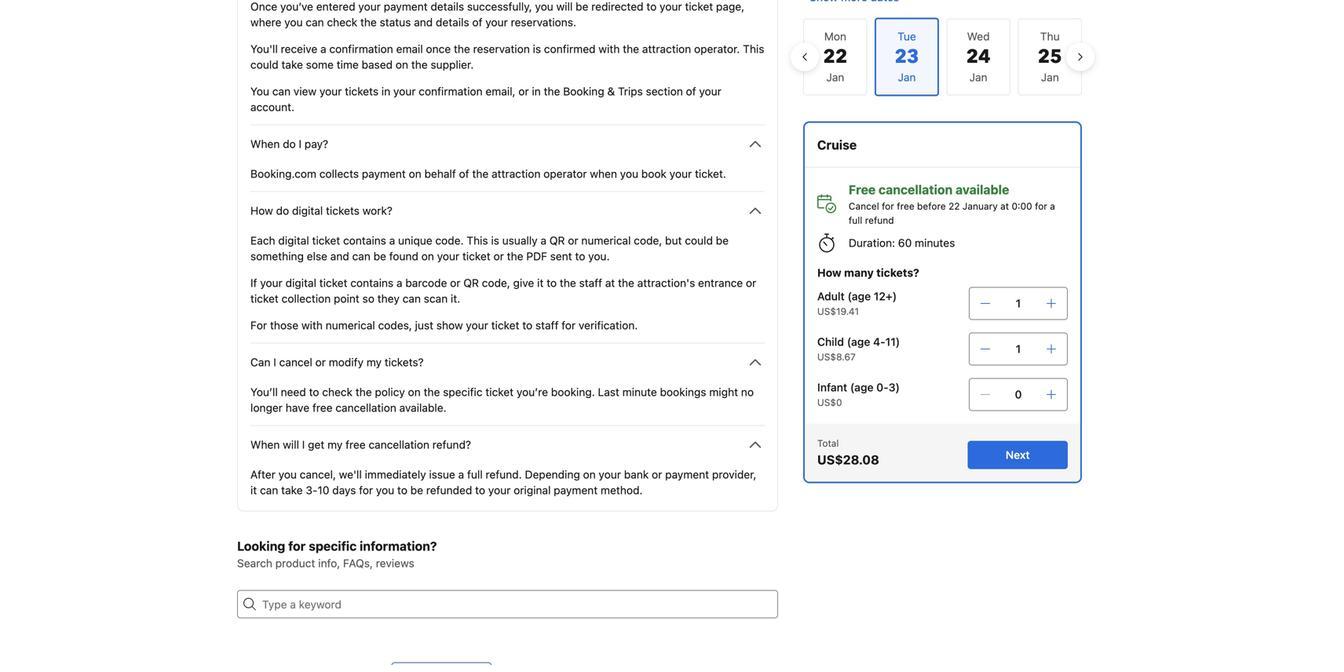 Task type: locate. For each thing, give the bounding box(es) containing it.
0 vertical spatial will
[[556, 0, 573, 13]]

(age inside adult (age 12+) us$19.41
[[848, 290, 871, 303]]

code, left give
[[482, 276, 510, 289]]

i right can
[[273, 356, 276, 369]]

jan down 24
[[970, 71, 988, 84]]

how do digital tickets work? element
[[251, 220, 765, 333]]

0 vertical spatial 1
[[1016, 297, 1021, 310]]

2 horizontal spatial free
[[897, 201, 915, 212]]

will up reservations.
[[556, 0, 573, 13]]

check inside you'll need to check the policy on the specific ticket you're booking. last minute bookings might no longer have free cancellation available.
[[322, 386, 353, 399]]

trips
[[618, 85, 643, 98]]

1 vertical spatial when
[[251, 438, 280, 451]]

bank
[[624, 468, 649, 481]]

entered
[[316, 0, 355, 13]]

tickets inside you can view your tickets in your confirmation email, or in the booking & trips section of your account.
[[345, 85, 379, 98]]

after
[[251, 468, 276, 481]]

will
[[556, 0, 573, 13], [283, 438, 299, 451]]

tickets down 'time'
[[345, 85, 379, 98]]

0 vertical spatial i
[[299, 137, 302, 150]]

0 horizontal spatial is
[[491, 234, 499, 247]]

1 vertical spatial is
[[491, 234, 499, 247]]

when up booking.com
[[251, 137, 280, 150]]

on inside you'll need to check the policy on the specific ticket you're booking. last minute bookings might no longer have free cancellation available.
[[408, 386, 421, 399]]

on right depending
[[583, 468, 596, 481]]

for
[[882, 201, 894, 212], [1035, 201, 1047, 212], [562, 319, 576, 332], [359, 484, 373, 497], [288, 539, 306, 554]]

(age for child
[[847, 335, 870, 348]]

region containing 22
[[791, 11, 1095, 102]]

original
[[514, 484, 551, 497]]

1 vertical spatial details
[[436, 16, 469, 29]]

1 horizontal spatial and
[[414, 16, 433, 29]]

is for this
[[491, 234, 499, 247]]

1 vertical spatial do
[[276, 204, 289, 217]]

0-
[[877, 381, 889, 394]]

0 vertical spatial do
[[283, 137, 296, 150]]

2 in from the left
[[532, 85, 541, 98]]

1 vertical spatial tickets
[[326, 204, 360, 217]]

and inside once you've entered your payment details successfully, you will be redirected to your ticket page, where you can check the status and details of your reservations.
[[414, 16, 433, 29]]

payment up work?
[[362, 167, 406, 180]]

payment left provider,
[[665, 468, 709, 481]]

a right 0:00
[[1050, 201, 1055, 212]]

booking
[[563, 85, 604, 98]]

1 horizontal spatial attraction
[[642, 42, 691, 55]]

the left "policy"
[[356, 386, 372, 399]]

barcode
[[405, 276, 447, 289]]

1 horizontal spatial free
[[346, 438, 366, 451]]

specific up info,
[[309, 539, 357, 554]]

0 horizontal spatial free
[[312, 401, 333, 414]]

staff down you.
[[579, 276, 602, 289]]

digital up something
[[278, 234, 309, 247]]

0 vertical spatial 22
[[823, 44, 848, 70]]

verification.
[[579, 319, 638, 332]]

jan inside mon 22 jan
[[826, 71, 845, 84]]

your inside each digital ticket contains a unique code. this is usually a qr or numerical code, but could be something else and can be found on your ticket or the pdf sent to you.
[[437, 250, 460, 263]]

1 vertical spatial it
[[251, 484, 257, 497]]

tickets?
[[877, 266, 919, 279], [385, 356, 424, 369]]

pdf
[[526, 250, 547, 263]]

1 vertical spatial take
[[281, 484, 303, 497]]

1 horizontal spatial code,
[[634, 234, 662, 247]]

based
[[362, 58, 393, 71]]

1 vertical spatial confirmation
[[419, 85, 483, 98]]

tickets left work?
[[326, 204, 360, 217]]

0 horizontal spatial 22
[[823, 44, 848, 70]]

check down can i cancel or modify my tickets?
[[322, 386, 353, 399]]

total
[[817, 438, 839, 449]]

1 vertical spatial and
[[330, 250, 349, 263]]

cancellation inside dropdown button
[[369, 438, 430, 451]]

how for how do digital tickets work?
[[251, 204, 273, 217]]

for up refund
[[882, 201, 894, 212]]

free
[[897, 201, 915, 212], [312, 401, 333, 414], [346, 438, 366, 451]]

to left you.
[[575, 250, 585, 263]]

will left get
[[283, 438, 299, 451]]

once
[[426, 42, 451, 55]]

be inside after you cancel, we'll immediately issue a full refund. depending on your bank or payment provider, it can take 3-10 days for you to be refunded to your original payment method.
[[411, 484, 423, 497]]

1 vertical spatial will
[[283, 438, 299, 451]]

jan
[[826, 71, 845, 84], [970, 71, 988, 84], [1041, 71, 1059, 84]]

0 horizontal spatial this
[[467, 234, 488, 247]]

how inside dropdown button
[[251, 204, 273, 217]]

digital inside if your digital ticket contains a barcode or qr code, give it to the staff at the attraction's entrance or ticket collection point so they can scan it.
[[286, 276, 316, 289]]

could down you'll
[[251, 58, 279, 71]]

1 vertical spatial qr
[[464, 276, 479, 289]]

confirmation inside you'll receive a confirmation email once the reservation is confirmed with the attraction operator. this could take some time based on the supplier.
[[329, 42, 393, 55]]

at
[[1001, 201, 1009, 212], [605, 276, 615, 289]]

0 vertical spatial how
[[251, 204, 273, 217]]

0 vertical spatial take
[[281, 58, 303, 71]]

can inside if your digital ticket contains a barcode or qr code, give it to the staff at the attraction's entrance or ticket collection point so they can scan it.
[[403, 292, 421, 305]]

digital up collection at the left top of page
[[286, 276, 316, 289]]

confirmation up 'time'
[[329, 42, 393, 55]]

tickets? up 12+)
[[877, 266, 919, 279]]

when
[[590, 167, 617, 180]]

1 vertical spatial tickets?
[[385, 356, 424, 369]]

adult
[[817, 290, 845, 303]]

1 vertical spatial this
[[467, 234, 488, 247]]

this right the code.
[[467, 234, 488, 247]]

1 take from the top
[[281, 58, 303, 71]]

0 vertical spatial my
[[367, 356, 382, 369]]

1 vertical spatial specific
[[309, 539, 357, 554]]

2 1 from the top
[[1016, 342, 1021, 355]]

1 vertical spatial check
[[322, 386, 353, 399]]

time
[[337, 58, 359, 71]]

for right 0:00
[[1035, 201, 1047, 212]]

1 vertical spatial full
[[467, 468, 483, 481]]

1 horizontal spatial this
[[743, 42, 764, 55]]

(age left the 0-
[[850, 381, 874, 394]]

0 vertical spatial tickets
[[345, 85, 379, 98]]

for inside how do digital tickets work? element
[[562, 319, 576, 332]]

0 horizontal spatial at
[[605, 276, 615, 289]]

1 horizontal spatial in
[[532, 85, 541, 98]]

in down based
[[382, 85, 390, 98]]

cancel
[[279, 356, 312, 369]]

and right "else"
[[330, 250, 349, 263]]

(age inside child (age 4-11) us$8.67
[[847, 335, 870, 348]]

the up supplier.
[[454, 42, 470, 55]]

my right get
[[328, 438, 343, 451]]

1 when from the top
[[251, 137, 280, 150]]

to right give
[[547, 276, 557, 289]]

in right email,
[[532, 85, 541, 98]]

they
[[377, 292, 400, 305]]

jan for 24
[[970, 71, 988, 84]]

i
[[299, 137, 302, 150], [273, 356, 276, 369], [302, 438, 305, 451]]

(age for adult
[[848, 290, 871, 303]]

your down the code.
[[437, 250, 460, 263]]

get
[[308, 438, 325, 451]]

digital inside how do digital tickets work? dropdown button
[[292, 204, 323, 217]]

0 horizontal spatial could
[[251, 58, 279, 71]]

2 jan from the left
[[970, 71, 988, 84]]

jan inside thu 25 jan
[[1041, 71, 1059, 84]]

2 horizontal spatial jan
[[1041, 71, 1059, 84]]

booking.
[[551, 386, 595, 399]]

1 horizontal spatial with
[[599, 42, 620, 55]]

take
[[281, 58, 303, 71], [281, 484, 303, 497]]

free inside you'll need to check the policy on the specific ticket you're booking. last minute bookings might no longer have free cancellation available.
[[312, 401, 333, 414]]

can inside each digital ticket contains a unique code. this is usually a qr or numerical code, but could be something else and can be found on your ticket or the pdf sent to you.
[[352, 250, 371, 263]]

code, inside each digital ticket contains a unique code. this is usually a qr or numerical code, but could be something else and can be found on your ticket or the pdf sent to you.
[[634, 234, 662, 247]]

1 horizontal spatial it
[[537, 276, 544, 289]]

full down the cancel
[[849, 215, 863, 226]]

3 jan from the left
[[1041, 71, 1059, 84]]

in
[[382, 85, 390, 98], [532, 85, 541, 98]]

qr
[[550, 234, 565, 247], [464, 276, 479, 289]]

policy
[[375, 386, 405, 399]]

is inside each digital ticket contains a unique code. this is usually a qr or numerical code, but could be something else and can be found on your ticket or the pdf sent to you.
[[491, 234, 499, 247]]

0 vertical spatial digital
[[292, 204, 323, 217]]

0
[[1015, 388, 1022, 401]]

specific
[[443, 386, 483, 399], [309, 539, 357, 554]]

1 horizontal spatial at
[[1001, 201, 1009, 212]]

0 vertical spatial with
[[599, 42, 620, 55]]

cancellation
[[879, 182, 953, 197], [336, 401, 396, 414], [369, 438, 430, 451]]

0 vertical spatial contains
[[343, 234, 386, 247]]

give
[[513, 276, 534, 289]]

be
[[576, 0, 589, 13], [716, 234, 729, 247], [374, 250, 386, 263], [411, 484, 423, 497]]

ticket left page,
[[685, 0, 713, 13]]

0 horizontal spatial with
[[301, 319, 323, 332]]

a inside after you cancel, we'll immediately issue a full refund. depending on your bank or payment provider, it can take 3-10 days for you to be refunded to your original payment method.
[[458, 468, 464, 481]]

1 vertical spatial how
[[817, 266, 842, 279]]

can inside you can view your tickets in your confirmation email, or in the booking & trips section of your account.
[[272, 85, 291, 98]]

1 horizontal spatial could
[[685, 234, 713, 247]]

tickets? up "policy"
[[385, 356, 424, 369]]

0 vertical spatial confirmation
[[329, 42, 393, 55]]

your right show
[[466, 319, 488, 332]]

0 vertical spatial check
[[327, 16, 357, 29]]

on down unique
[[421, 250, 434, 263]]

cancel
[[849, 201, 879, 212]]

or right entrance
[[746, 276, 756, 289]]

0 horizontal spatial in
[[382, 85, 390, 98]]

on left "behalf"
[[409, 167, 422, 180]]

might
[[709, 386, 738, 399]]

cancellation inside free cancellation available cancel for free before 22 january at 0:00 for a full refund
[[879, 182, 953, 197]]

2 vertical spatial free
[[346, 438, 366, 451]]

check
[[327, 16, 357, 29], [322, 386, 353, 399]]

refund.
[[486, 468, 522, 481]]

when
[[251, 137, 280, 150], [251, 438, 280, 451]]

is inside you'll receive a confirmation email once the reservation is confirmed with the attraction operator. this could take some time based on the supplier.
[[533, 42, 541, 55]]

1 vertical spatial 1
[[1016, 342, 1021, 355]]

1 vertical spatial i
[[273, 356, 276, 369]]

0 horizontal spatial it
[[251, 484, 257, 497]]

contains down work?
[[343, 234, 386, 247]]

1 horizontal spatial qr
[[550, 234, 565, 247]]

when for when do i pay?
[[251, 137, 280, 150]]

ticket down can i cancel or modify my tickets? dropdown button
[[486, 386, 514, 399]]

you up reservations.
[[535, 0, 553, 13]]

0 vertical spatial numerical
[[581, 234, 631, 247]]

2 vertical spatial cancellation
[[369, 438, 430, 451]]

email
[[396, 42, 423, 55]]

for
[[251, 319, 267, 332]]

or inside dropdown button
[[315, 356, 326, 369]]

0 vertical spatial free
[[897, 201, 915, 212]]

cancellation up immediately
[[369, 438, 430, 451]]

for those with numerical codes, just show your ticket to staff for verification.
[[251, 319, 638, 332]]

0 horizontal spatial my
[[328, 438, 343, 451]]

free cancellation available cancel for free before 22 january at 0:00 for a full refund
[[849, 182, 1055, 226]]

1 horizontal spatial tickets?
[[877, 266, 919, 279]]

1 horizontal spatial is
[[533, 42, 541, 55]]

(age
[[848, 290, 871, 303], [847, 335, 870, 348], [850, 381, 874, 394]]

0 vertical spatial could
[[251, 58, 279, 71]]

1 vertical spatial of
[[686, 85, 696, 98]]

take down "receive"
[[281, 58, 303, 71]]

0 vertical spatial is
[[533, 42, 541, 55]]

1 for adult (age 12+)
[[1016, 297, 1021, 310]]

region
[[791, 11, 1095, 102]]

free inside free cancellation available cancel for free before 22 january at 0:00 for a full refund
[[897, 201, 915, 212]]

for left verification.
[[562, 319, 576, 332]]

code.
[[435, 234, 464, 247]]

for up product
[[288, 539, 306, 554]]

for inside after you cancel, we'll immediately issue a full refund. depending on your bank or payment provider, it can take 3-10 days for you to be refunded to your original payment method.
[[359, 484, 373, 497]]

you'll need to check the policy on the specific ticket you're booking. last minute bookings might no longer have free cancellation available.
[[251, 386, 754, 414]]

contains
[[343, 234, 386, 247], [351, 276, 394, 289]]

jan inside wed 24 jan
[[970, 71, 988, 84]]

0 horizontal spatial code,
[[482, 276, 510, 289]]

2 vertical spatial i
[[302, 438, 305, 451]]

or right email,
[[519, 85, 529, 98]]

0 vertical spatial cancellation
[[879, 182, 953, 197]]

0 horizontal spatial confirmation
[[329, 42, 393, 55]]

for inside looking for specific information? search product info, faqs, reviews
[[288, 539, 306, 554]]

a inside if your digital ticket contains a barcode or qr code, give it to the staff at the attraction's entrance or ticket collection point so they can scan it.
[[397, 276, 402, 289]]

1 vertical spatial at
[[605, 276, 615, 289]]

staff
[[579, 276, 602, 289], [536, 319, 559, 332]]

tickets
[[345, 85, 379, 98], [326, 204, 360, 217]]

jan for 22
[[826, 71, 845, 84]]

full inside after you cancel, we'll immediately issue a full refund. depending on your bank or payment provider, it can take 3-10 days for you to be refunded to your original payment method.
[[467, 468, 483, 481]]

with down collection at the left top of page
[[301, 319, 323, 332]]

22
[[823, 44, 848, 70], [949, 201, 960, 212]]

and
[[414, 16, 433, 29], [330, 250, 349, 263]]

0 horizontal spatial qr
[[464, 276, 479, 289]]

of right "behalf"
[[459, 167, 469, 180]]

with right confirmed
[[599, 42, 620, 55]]

0 vertical spatial (age
[[848, 290, 871, 303]]

do for how
[[276, 204, 289, 217]]

22 down mon
[[823, 44, 848, 70]]

information?
[[360, 539, 437, 554]]

at down you.
[[605, 276, 615, 289]]

your right if
[[260, 276, 283, 289]]

free inside dropdown button
[[346, 438, 366, 451]]

1
[[1016, 297, 1021, 310], [1016, 342, 1021, 355]]

ticket down if
[[251, 292, 279, 305]]

1 horizontal spatial 22
[[949, 201, 960, 212]]

0 vertical spatial staff
[[579, 276, 602, 289]]

0 horizontal spatial will
[[283, 438, 299, 451]]

22 right before in the top of the page
[[949, 201, 960, 212]]

infant (age 0-3) us$0
[[817, 381, 900, 408]]

2 vertical spatial (age
[[850, 381, 874, 394]]

1 horizontal spatial numerical
[[581, 234, 631, 247]]

attraction inside you'll receive a confirmation email once the reservation is confirmed with the attraction operator. this could take some time based on the supplier.
[[642, 42, 691, 55]]

of
[[472, 16, 483, 29], [686, 85, 696, 98], [459, 167, 469, 180]]

on inside after you cancel, we'll immediately issue a full refund. depending on your bank or payment provider, it can take 3-10 days for you to be refunded to your original payment method.
[[583, 468, 596, 481]]

to right need
[[309, 386, 319, 399]]

1 horizontal spatial confirmation
[[419, 85, 483, 98]]

ticket down if your digital ticket contains a barcode or qr code, give it to the staff at the attraction's entrance or ticket collection point so they can scan it.
[[491, 319, 519, 332]]

or right bank
[[652, 468, 662, 481]]

full
[[849, 215, 863, 226], [467, 468, 483, 481]]

1 vertical spatial (age
[[847, 335, 870, 348]]

your right view
[[320, 85, 342, 98]]

code, left but
[[634, 234, 662, 247]]

looking
[[237, 539, 285, 554]]

view
[[294, 85, 317, 98]]

1 vertical spatial digital
[[278, 234, 309, 247]]

it right give
[[537, 276, 544, 289]]

1 jan from the left
[[826, 71, 845, 84]]

could
[[251, 58, 279, 71], [685, 234, 713, 247]]

do
[[283, 137, 296, 150], [276, 204, 289, 217]]

(age left the 4-
[[847, 335, 870, 348]]

those
[[270, 319, 299, 332]]

1 horizontal spatial specific
[[443, 386, 483, 399]]

you can view your tickets in your confirmation email, or in the booking & trips section of your account.
[[251, 85, 722, 113]]

0 horizontal spatial of
[[459, 167, 469, 180]]

to inside you'll need to check the policy on the specific ticket you're booking. last minute bookings might no longer have free cancellation available.
[[309, 386, 319, 399]]

can inside once you've entered your payment details successfully, you will be redirected to your ticket page, where you can check the status and details of your reservations.
[[306, 16, 324, 29]]

2 take from the top
[[281, 484, 303, 497]]

digital
[[292, 204, 323, 217], [278, 234, 309, 247], [286, 276, 316, 289]]

it down the after
[[251, 484, 257, 497]]

on down email
[[396, 58, 408, 71]]

how up adult at the right
[[817, 266, 842, 279]]

duration: 60 minutes
[[849, 236, 955, 249]]

the inside once you've entered your payment details successfully, you will be redirected to your ticket page, where you can check the status and details of your reservations.
[[360, 16, 377, 29]]

ticket inside you'll need to check the policy on the specific ticket you're booking. last minute bookings might no longer have free cancellation available.
[[486, 386, 514, 399]]

staff up can i cancel or modify my tickets? dropdown button
[[536, 319, 559, 332]]

take left 3-
[[281, 484, 303, 497]]

i for will
[[302, 438, 305, 451]]

1 horizontal spatial how
[[817, 266, 842, 279]]

how up each
[[251, 204, 273, 217]]

1 vertical spatial attraction
[[492, 167, 541, 180]]

contains up so
[[351, 276, 394, 289]]

i for do
[[299, 137, 302, 150]]

the left booking
[[544, 85, 560, 98]]

depending
[[525, 468, 580, 481]]

numerical down the point
[[326, 319, 375, 332]]

when will i get my free cancellation refund? button
[[251, 435, 765, 454]]

but
[[665, 234, 682, 247]]

once
[[251, 0, 277, 13]]

numerical up you.
[[581, 234, 631, 247]]

1 horizontal spatial my
[[367, 356, 382, 369]]

at left 0:00
[[1001, 201, 1009, 212]]

take inside after you cancel, we'll immediately issue a full refund. depending on your bank or payment provider, it can take 3-10 days for you to be refunded to your original payment method.
[[281, 484, 303, 497]]

1 vertical spatial staff
[[536, 319, 559, 332]]

2 horizontal spatial of
[[686, 85, 696, 98]]

ticket down the code.
[[463, 250, 491, 263]]

1 1 from the top
[[1016, 297, 1021, 310]]

1 vertical spatial cancellation
[[336, 401, 396, 414]]

1 vertical spatial code,
[[482, 276, 510, 289]]

to right redirected
[[647, 0, 657, 13]]

1 vertical spatial 22
[[949, 201, 960, 212]]

0 vertical spatial of
[[472, 16, 483, 29]]

1 in from the left
[[382, 85, 390, 98]]

attraction up "section"
[[642, 42, 691, 55]]

qr inside each digital ticket contains a unique code. this is usually a qr or numerical code, but could be something else and can be found on your ticket or the pdf sent to you.
[[550, 234, 565, 247]]

next button
[[968, 441, 1068, 469]]

0 vertical spatial it
[[537, 276, 544, 289]]

(age inside infant (age 0-3) us$0
[[850, 381, 874, 394]]

is for reservation
[[533, 42, 541, 55]]

you right the after
[[279, 468, 297, 481]]

0 horizontal spatial jan
[[826, 71, 845, 84]]

code,
[[634, 234, 662, 247], [482, 276, 510, 289]]

2 when from the top
[[251, 438, 280, 451]]

1 horizontal spatial jan
[[970, 71, 988, 84]]

available
[[956, 182, 1009, 197]]

can down barcode
[[403, 292, 421, 305]]

my right modify on the left
[[367, 356, 382, 369]]

this inside you'll receive a confirmation email once the reservation is confirmed with the attraction operator. this could take some time based on the supplier.
[[743, 42, 764, 55]]

60
[[898, 236, 912, 249]]

the inside you can view your tickets in your confirmation email, or in the booking & trips section of your account.
[[544, 85, 560, 98]]

1 vertical spatial my
[[328, 438, 343, 451]]

and right status
[[414, 16, 433, 29]]

free left before in the top of the page
[[897, 201, 915, 212]]

be down immediately
[[411, 484, 423, 497]]

when for when will i get my free cancellation refund?
[[251, 438, 280, 451]]

qr inside if your digital ticket contains a barcode or qr code, give it to the staff at the attraction's entrance or ticket collection point so they can scan it.
[[464, 276, 479, 289]]

0 vertical spatial this
[[743, 42, 764, 55]]



Task type: vqa. For each thing, say whether or not it's contained in the screenshot.
You'll
yes



Task type: describe. For each thing, give the bounding box(es) containing it.
reservations.
[[511, 16, 576, 29]]

or up it.
[[450, 276, 461, 289]]

contains inside if your digital ticket contains a barcode or qr code, give it to the staff at the attraction's entrance or ticket collection point so they can scan it.
[[351, 276, 394, 289]]

just
[[415, 319, 433, 332]]

a inside you'll receive a confirmation email once the reservation is confirmed with the attraction operator. this could take some time based on the supplier.
[[320, 42, 326, 55]]

on inside each digital ticket contains a unique code. this is usually a qr or numerical code, but could be something else and can be found on your ticket or the pdf sent to you.
[[421, 250, 434, 263]]

a inside free cancellation available cancel for free before 22 january at 0:00 for a full refund
[[1050, 201, 1055, 212]]

reviews
[[376, 557, 414, 570]]

before
[[917, 201, 946, 212]]

how for how many tickets?
[[817, 266, 842, 279]]

show
[[436, 319, 463, 332]]

days
[[332, 484, 356, 497]]

method.
[[601, 484, 643, 497]]

to down immediately
[[397, 484, 408, 497]]

cancellation inside you'll need to check the policy on the specific ticket you're booking. last minute bookings might no longer have free cancellation available.
[[336, 401, 396, 414]]

booking.com
[[251, 167, 316, 180]]

redirected
[[592, 0, 644, 13]]

bookings
[[660, 386, 706, 399]]

if
[[251, 276, 257, 289]]

of inside once you've entered your payment details successfully, you will be redirected to your ticket page, where you can check the status and details of your reservations.
[[472, 16, 483, 29]]

on inside you'll receive a confirmation email once the reservation is confirmed with the attraction operator. this could take some time based on the supplier.
[[396, 58, 408, 71]]

jan for 25
[[1041, 71, 1059, 84]]

a up found
[[389, 234, 395, 247]]

it inside after you cancel, we'll immediately issue a full refund. depending on your bank or payment provider, it can take 3-10 days for you to be refunded to your original payment method.
[[251, 484, 257, 497]]

reservation
[[473, 42, 530, 55]]

you'll
[[251, 386, 278, 399]]

contains inside each digital ticket contains a unique code. this is usually a qr or numerical code, but could be something else and can be found on your ticket or the pdf sent to you.
[[343, 234, 386, 247]]

pay?
[[305, 137, 328, 150]]

the left attraction's
[[618, 276, 634, 289]]

specific inside you'll need to check the policy on the specific ticket you're booking. last minute bookings might no longer have free cancellation available.
[[443, 386, 483, 399]]

the right "behalf"
[[472, 167, 489, 180]]

entrance
[[698, 276, 743, 289]]

each
[[251, 234, 275, 247]]

staff inside if your digital ticket contains a barcode or qr code, give it to the staff at the attraction's entrance or ticket collection point so they can scan it.
[[579, 276, 602, 289]]

once you've entered your payment details successfully, you will be redirected to your ticket page, where you can check the status and details of your reservations.
[[251, 0, 745, 29]]

to inside once you've entered your payment details successfully, you will be redirected to your ticket page, where you can check the status and details of your reservations.
[[647, 0, 657, 13]]

provider,
[[712, 468, 757, 481]]

3-
[[306, 484, 318, 497]]

to right refunded
[[475, 484, 485, 497]]

0 vertical spatial tickets?
[[877, 266, 919, 279]]

be up entrance
[[716, 234, 729, 247]]

usually
[[502, 234, 538, 247]]

successfully,
[[467, 0, 532, 13]]

the down sent
[[560, 276, 576, 289]]

you'll
[[251, 42, 278, 55]]

you've
[[280, 0, 313, 13]]

refunded
[[426, 484, 472, 497]]

work?
[[363, 204, 393, 217]]

this inside each digital ticket contains a unique code. this is usually a qr or numerical code, but could be something else and can be found on your ticket or the pdf sent to you.
[[467, 234, 488, 247]]

or down usually
[[494, 250, 504, 263]]

at inside free cancellation available cancel for free before 22 january at 0:00 for a full refund
[[1001, 201, 1009, 212]]

duration:
[[849, 236, 895, 249]]

code, inside if your digital ticket contains a barcode or qr code, give it to the staff at the attraction's entrance or ticket collection point so they can scan it.
[[482, 276, 510, 289]]

25
[[1038, 44, 1062, 70]]

Type a keyword field
[[256, 590, 778, 618]]

us$8.67
[[817, 351, 856, 362]]

us$19.41
[[817, 306, 859, 317]]

will inside once you've entered your payment details successfully, you will be redirected to your ticket page, where you can check the status and details of your reservations.
[[556, 0, 573, 13]]

payment down depending
[[554, 484, 598, 497]]

scan
[[424, 292, 448, 305]]

child
[[817, 335, 844, 348]]

adult (age 12+) us$19.41
[[817, 290, 897, 317]]

when do i pay?
[[251, 137, 328, 150]]

your down 'operator.'
[[699, 85, 722, 98]]

modify
[[329, 356, 364, 369]]

0 horizontal spatial attraction
[[492, 167, 541, 180]]

codes,
[[378, 319, 412, 332]]

child (age 4-11) us$8.67
[[817, 335, 900, 362]]

payment inside once you've entered your payment details successfully, you will be redirected to your ticket page, where you can check the status and details of your reservations.
[[384, 0, 428, 13]]

can inside after you cancel, we'll immediately issue a full refund. depending on your bank or payment provider, it can take 3-10 days for you to be refunded to your original payment method.
[[260, 484, 278, 497]]

with inside how do digital tickets work? element
[[301, 319, 323, 332]]

or up sent
[[568, 234, 578, 247]]

can
[[251, 356, 271, 369]]

email,
[[486, 85, 516, 98]]

11)
[[886, 335, 900, 348]]

your up status
[[358, 0, 381, 13]]

tickets? inside can i cancel or modify my tickets? dropdown button
[[385, 356, 424, 369]]

be left found
[[374, 250, 386, 263]]

after you cancel, we'll immediately issue a full refund. depending on your bank or payment provider, it can take 3-10 days for you to be refunded to your original payment method.
[[251, 468, 757, 497]]

be inside once you've entered your payment details successfully, you will be redirected to your ticket page, where you can check the status and details of your reservations.
[[576, 0, 589, 13]]

do for when
[[283, 137, 296, 150]]

ticket.
[[695, 167, 726, 180]]

attraction's
[[637, 276, 695, 289]]

could inside you'll receive a confirmation email once the reservation is confirmed with the attraction operator. this could take some time based on the supplier.
[[251, 58, 279, 71]]

if your digital ticket contains a barcode or qr code, give it to the staff at the attraction's entrance or ticket collection point so they can scan it.
[[251, 276, 756, 305]]

status
[[380, 16, 411, 29]]

at inside if your digital ticket contains a barcode or qr code, give it to the staff at the attraction's entrance or ticket collection point so they can scan it.
[[605, 276, 615, 289]]

your down successfully,
[[486, 16, 508, 29]]

unique
[[398, 234, 432, 247]]

section
[[646, 85, 683, 98]]

to inside if your digital ticket contains a barcode or qr code, give it to the staff at the attraction's entrance or ticket collection point so they can scan it.
[[547, 276, 557, 289]]

you're
[[517, 386, 548, 399]]

the up "available."
[[424, 386, 440, 399]]

the up trips
[[623, 42, 639, 55]]

to inside each digital ticket contains a unique code. this is usually a qr or numerical code, but could be something else and can be found on your ticket or the pdf sent to you.
[[575, 250, 585, 263]]

mon 22 jan
[[823, 30, 848, 84]]

issue
[[429, 468, 455, 481]]

to down if your digital ticket contains a barcode or qr code, give it to the staff at the attraction's entrance or ticket collection point so they can scan it.
[[522, 319, 533, 332]]

will inside dropdown button
[[283, 438, 299, 451]]

check inside once you've entered your payment details successfully, you will be redirected to your ticket page, where you can check the status and details of your reservations.
[[327, 16, 357, 29]]

us$0
[[817, 397, 842, 408]]

looking for specific information? search product info, faqs, reviews
[[237, 539, 437, 570]]

the down email
[[411, 58, 428, 71]]

something
[[251, 250, 304, 263]]

receive
[[281, 42, 317, 55]]

behalf
[[424, 167, 456, 180]]

full inside free cancellation available cancel for free before 22 january at 0:00 for a full refund
[[849, 215, 863, 226]]

when will i get my free cancellation refund?
[[251, 438, 471, 451]]

2 vertical spatial of
[[459, 167, 469, 180]]

or inside after you cancel, we'll immediately issue a full refund. depending on your bank or payment provider, it can take 3-10 days for you to be refunded to your original payment method.
[[652, 468, 662, 481]]

refund
[[865, 215, 894, 226]]

it inside if your digital ticket contains a barcode or qr code, give it to the staff at the attraction's entrance or ticket collection point so they can scan it.
[[537, 276, 544, 289]]

can i cancel or modify my tickets? button
[[251, 353, 765, 372]]

free for will
[[346, 438, 366, 451]]

with inside you'll receive a confirmation email once the reservation is confirmed with the attraction operator. this could take some time based on the supplier.
[[599, 42, 620, 55]]

your right "book"
[[670, 167, 692, 180]]

infant
[[817, 381, 847, 394]]

many
[[844, 266, 874, 279]]

page,
[[716, 0, 745, 13]]

a up pdf
[[541, 234, 547, 247]]

specific inside looking for specific information? search product info, faqs, reviews
[[309, 539, 357, 554]]

12+)
[[874, 290, 897, 303]]

confirmation inside you can view your tickets in your confirmation email, or in the booking & trips section of your account.
[[419, 85, 483, 98]]

ticket up "else"
[[312, 234, 340, 247]]

could inside each digital ticket contains a unique code. this is usually a qr or numerical code, but could be something else and can be found on your ticket or the pdf sent to you.
[[685, 234, 713, 247]]

10
[[318, 484, 329, 497]]

22 inside free cancellation available cancel for free before 22 january at 0:00 for a full refund
[[949, 201, 960, 212]]

numerical inside each digital ticket contains a unique code. this is usually a qr or numerical code, but could be something else and can be found on your ticket or the pdf sent to you.
[[581, 234, 631, 247]]

your right redirected
[[660, 0, 682, 13]]

3)
[[889, 381, 900, 394]]

supplier.
[[431, 58, 474, 71]]

you left "book"
[[620, 167, 638, 180]]

0 horizontal spatial staff
[[536, 319, 559, 332]]

cruise
[[817, 137, 857, 152]]

of inside you can view your tickets in your confirmation email, or in the booking & trips section of your account.
[[686, 85, 696, 98]]

thu 25 jan
[[1038, 30, 1062, 84]]

the inside each digital ticket contains a unique code. this is usually a qr or numerical code, but could be something else and can be found on your ticket or the pdf sent to you.
[[507, 250, 523, 263]]

tickets inside dropdown button
[[326, 204, 360, 217]]

operator.
[[694, 42, 740, 55]]

1 vertical spatial numerical
[[326, 319, 375, 332]]

4-
[[873, 335, 886, 348]]

24
[[966, 44, 991, 70]]

faqs,
[[343, 557, 373, 570]]

ticket inside once you've entered your payment details successfully, you will be redirected to your ticket page, where you can check the status and details of your reservations.
[[685, 0, 713, 13]]

your down refund.
[[488, 484, 511, 497]]

next
[[1006, 448, 1030, 461]]

0:00
[[1012, 201, 1032, 212]]

no
[[741, 386, 754, 399]]

your up method.
[[599, 468, 621, 481]]

have
[[286, 401, 310, 414]]

take inside you'll receive a confirmation email once the reservation is confirmed with the attraction operator. this could take some time based on the supplier.
[[281, 58, 303, 71]]

minute
[[623, 386, 657, 399]]

or inside you can view your tickets in your confirmation email, or in the booking & trips section of your account.
[[519, 85, 529, 98]]

need
[[281, 386, 306, 399]]

and inside each digital ticket contains a unique code. this is usually a qr or numerical code, but could be something else and can be found on your ticket or the pdf sent to you.
[[330, 250, 349, 263]]

ticket up the point
[[319, 276, 348, 289]]

it.
[[451, 292, 460, 305]]

digital inside each digital ticket contains a unique code. this is usually a qr or numerical code, but could be something else and can be found on your ticket or the pdf sent to you.
[[278, 234, 309, 247]]

you down you've
[[284, 16, 303, 29]]

your inside if your digital ticket contains a barcode or qr code, give it to the staff at the attraction's entrance or ticket collection point so they can scan it.
[[260, 276, 283, 289]]

1 for child (age 4-11)
[[1016, 342, 1021, 355]]

collection
[[282, 292, 331, 305]]

january
[[963, 201, 998, 212]]

your down email
[[393, 85, 416, 98]]

0 vertical spatial details
[[431, 0, 464, 13]]

digital for do
[[292, 204, 323, 217]]

confirmed
[[544, 42, 596, 55]]

collects
[[319, 167, 359, 180]]

digital for your
[[286, 276, 316, 289]]

(age for infant
[[850, 381, 874, 394]]

cancel,
[[300, 468, 336, 481]]

free for cancellation
[[897, 201, 915, 212]]

you down immediately
[[376, 484, 394, 497]]



